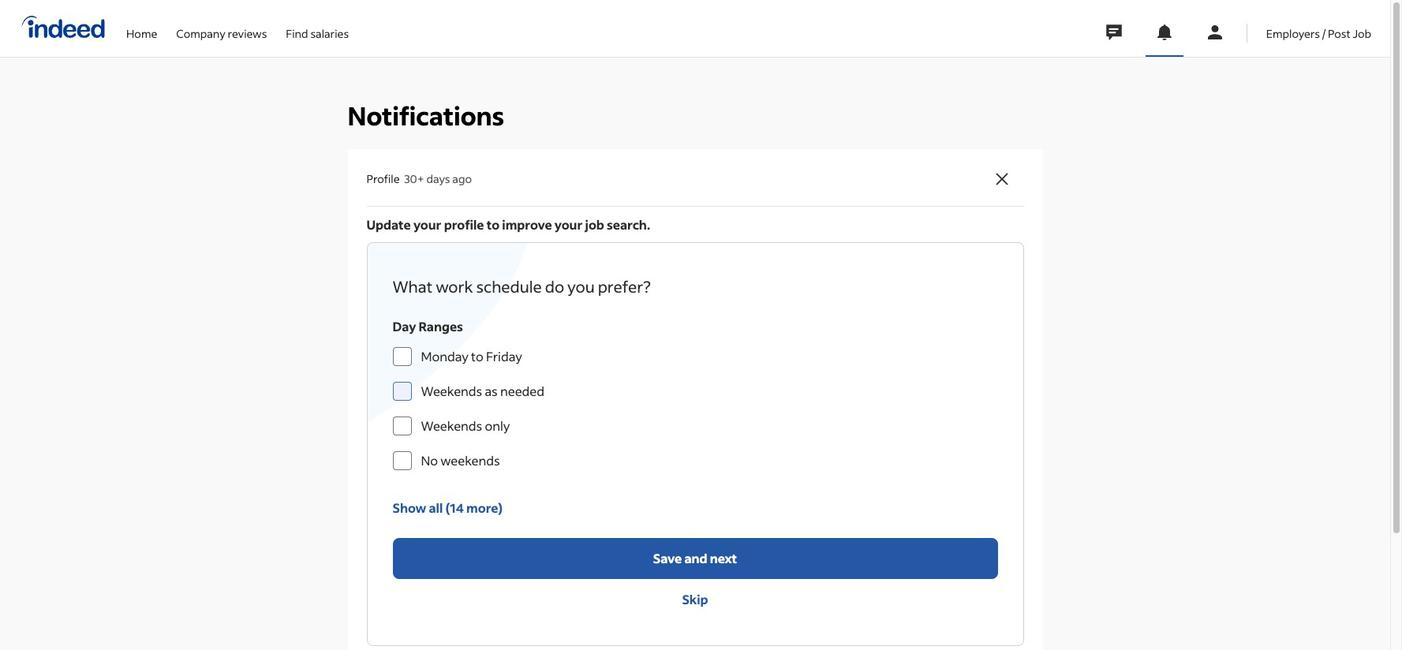 Task type: describe. For each thing, give the bounding box(es) containing it.
more)
[[466, 499, 503, 516]]

skip link
[[393, 579, 998, 620]]

30+
[[404, 172, 424, 187]]

account image
[[1205, 23, 1224, 42]]

home
[[126, 26, 157, 41]]

messages unread count 0 image
[[1104, 17, 1124, 48]]

notifications unread count 0 image
[[1155, 23, 1174, 42]]

2 your from the left
[[555, 216, 583, 233]]

save
[[653, 550, 682, 566]]

weekends only
[[421, 417, 510, 434]]

weekends as needed
[[421, 383, 544, 399]]

employers / post job link
[[1266, 0, 1371, 54]]

work
[[436, 276, 473, 297]]

no
[[421, 452, 438, 469]]

save and next
[[653, 550, 737, 566]]

find
[[286, 26, 308, 41]]

monday to friday
[[421, 348, 522, 364]]

as
[[485, 383, 498, 399]]

Monday to Friday checkbox
[[393, 347, 411, 366]]

save and next button
[[393, 538, 998, 579]]

show
[[393, 499, 426, 516]]

only
[[485, 417, 510, 434]]

what work schedule do you prefer?
[[393, 276, 651, 297]]

company reviews
[[176, 26, 267, 41]]

prefer?
[[598, 276, 651, 297]]

company reviews link
[[176, 0, 267, 54]]

you
[[567, 276, 595, 297]]

weekends
[[440, 452, 500, 469]]

no weekends
[[421, 452, 500, 469]]

company
[[176, 26, 226, 41]]

weekends for weekends only
[[421, 417, 482, 434]]

Weekends only checkbox
[[393, 417, 411, 435]]

all
[[429, 499, 443, 516]]

skip
[[682, 591, 708, 607]]



Task type: locate. For each thing, give the bounding box(es) containing it.
(14
[[445, 499, 464, 516]]

dismiss profile from 30+ days ago notification image
[[992, 170, 1011, 188]]

friday
[[486, 348, 522, 364]]

job
[[585, 216, 604, 233]]

do
[[545, 276, 564, 297]]

Weekends as needed checkbox
[[393, 382, 411, 401]]

weekends down monday
[[421, 383, 482, 399]]

1 your from the left
[[413, 216, 441, 233]]

employers / post job
[[1266, 26, 1371, 41]]

weekends
[[421, 383, 482, 399], [421, 417, 482, 434]]

find salaries link
[[286, 0, 349, 54]]

to
[[487, 216, 500, 233], [471, 348, 484, 364]]

day
[[393, 318, 416, 334]]

next
[[710, 550, 737, 566]]

show all (14 more)
[[393, 499, 503, 516]]

monday
[[421, 348, 469, 364]]

schedule
[[476, 276, 542, 297]]

post
[[1328, 26, 1351, 41]]

update
[[366, 216, 411, 233]]

your left profile at the left top
[[413, 216, 441, 233]]

/
[[1322, 26, 1326, 41]]

ago
[[452, 172, 472, 187]]

profile
[[444, 216, 484, 233]]

2 weekends from the top
[[421, 417, 482, 434]]

day ranges
[[393, 318, 463, 334]]

0 vertical spatial to
[[487, 216, 500, 233]]

search.
[[607, 216, 650, 233]]

notifications main content
[[0, 0, 1390, 650]]

improve
[[502, 216, 552, 233]]

1 horizontal spatial to
[[487, 216, 500, 233]]

weekends for weekends as needed
[[421, 383, 482, 399]]

1 horizontal spatial your
[[555, 216, 583, 233]]

weekends up no weekends
[[421, 417, 482, 434]]

what
[[393, 276, 433, 297]]

employers
[[1266, 26, 1320, 41]]

salaries
[[310, 26, 349, 41]]

to left friday
[[471, 348, 484, 364]]

your
[[413, 216, 441, 233], [555, 216, 583, 233]]

ranges
[[419, 318, 463, 334]]

1 weekends from the top
[[421, 383, 482, 399]]

find salaries
[[286, 26, 349, 41]]

1 vertical spatial weekends
[[421, 417, 482, 434]]

your left the job
[[555, 216, 583, 233]]

reviews
[[228, 26, 267, 41]]

needed
[[500, 383, 544, 399]]

days
[[426, 172, 450, 187]]

0 horizontal spatial to
[[471, 348, 484, 364]]

to inside day ranges element
[[471, 348, 484, 364]]

day ranges element
[[393, 317, 998, 478]]

to right profile at the left top
[[487, 216, 500, 233]]

No weekends checkbox
[[393, 451, 411, 470]]

and
[[684, 550, 707, 566]]

show all (14 more) button
[[393, 491, 503, 525]]

0 vertical spatial weekends
[[421, 383, 482, 399]]

job
[[1353, 26, 1371, 41]]

0 horizontal spatial your
[[413, 216, 441, 233]]

1 vertical spatial to
[[471, 348, 484, 364]]

update your profile to improve your job search.
[[366, 216, 650, 233]]

home link
[[126, 0, 157, 54]]

profile
[[366, 172, 400, 187]]

notifications
[[348, 100, 504, 132]]

profile 30+ days ago
[[366, 172, 472, 187]]



Task type: vqa. For each thing, say whether or not it's contained in the screenshot.
DISMISS PROFILE FROM 30+ DAYS AGO NOTIFICATION icon
yes



